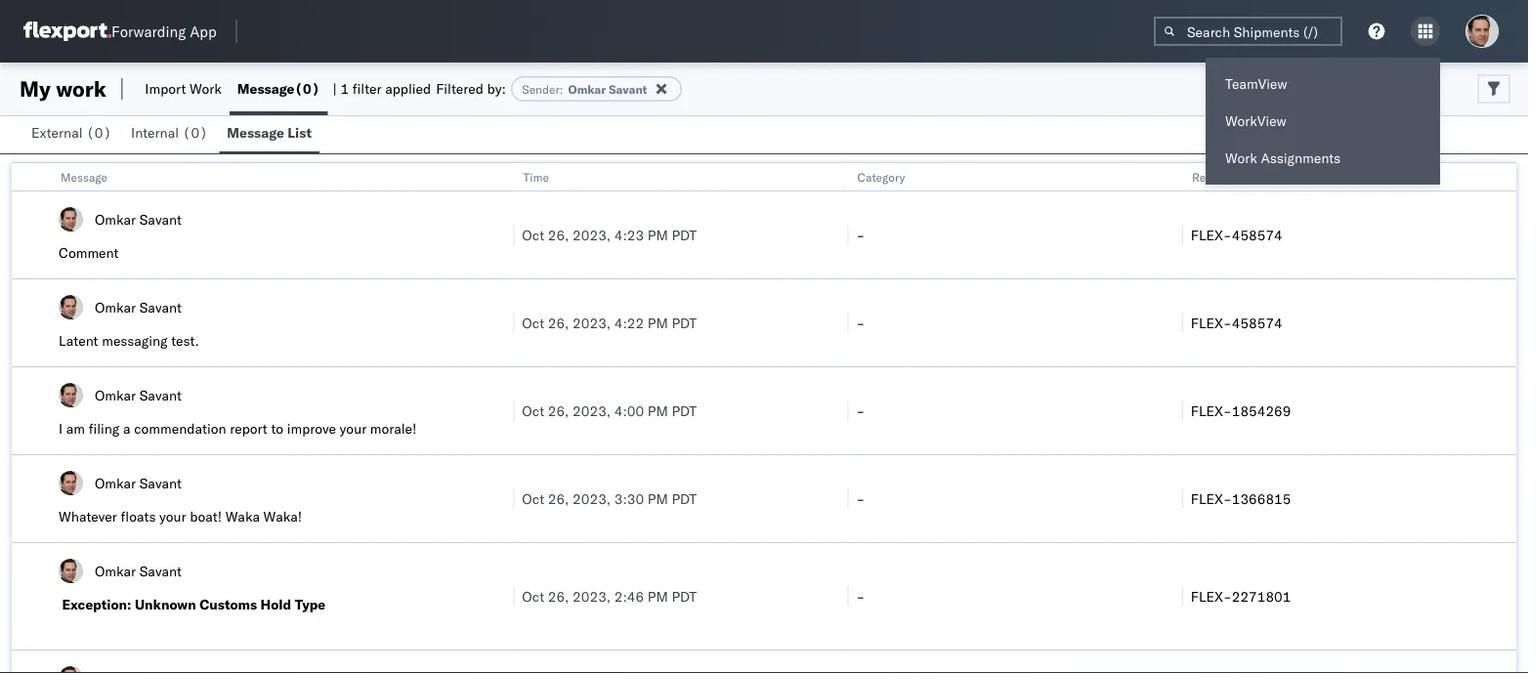 Task type: locate. For each thing, give the bounding box(es) containing it.
pdt for oct 26, 2023, 4:00 pm pdt
[[672, 402, 697, 419]]

pdt right 4:00
[[672, 402, 697, 419]]

oct left 4:00
[[522, 402, 545, 419]]

flex-
[[1191, 226, 1232, 243], [1191, 314, 1232, 331], [1191, 402, 1232, 419], [1191, 490, 1232, 507], [1191, 588, 1232, 605]]

-
[[857, 226, 865, 243], [857, 314, 865, 331], [857, 402, 865, 419], [857, 490, 865, 507], [857, 588, 865, 605]]

2023, left 4:00
[[573, 402, 611, 419]]

3 omkar savant from the top
[[95, 387, 182, 404]]

2 - from the top
[[857, 314, 865, 331]]

message list button
[[219, 115, 320, 153]]

3 oct from the top
[[522, 402, 545, 419]]

internal (0)
[[131, 124, 208, 141]]

pdt
[[672, 226, 697, 243], [672, 314, 697, 331], [672, 402, 697, 419], [672, 490, 697, 507], [672, 588, 697, 605]]

savant
[[609, 82, 648, 96], [140, 211, 182, 228], [140, 299, 182, 316], [140, 387, 182, 404], [140, 475, 182, 492], [140, 563, 182, 580]]

0 horizontal spatial (0)
[[86, 124, 112, 141]]

work right the 'related'
[[1236, 170, 1262, 184]]

458574 down related work item/shipment
[[1232, 226, 1283, 243]]

4:23
[[615, 226, 644, 243]]

1 oct from the top
[[522, 226, 545, 243]]

2 flex- from the top
[[1191, 314, 1232, 331]]

oct left 4:22
[[522, 314, 545, 331]]

5 oct from the top
[[522, 588, 545, 605]]

message down external (0) button
[[61, 170, 108, 184]]

messaging
[[102, 332, 168, 349]]

message
[[237, 80, 295, 97], [227, 124, 284, 141], [61, 170, 108, 184]]

(0) right external on the left
[[86, 124, 112, 141]]

oct 26, 2023, 4:22 pm pdt
[[522, 314, 697, 331]]

26, left 3:30
[[548, 490, 569, 507]]

message up the 'message list'
[[237, 80, 295, 97]]

omkar savant for latent
[[95, 299, 182, 316]]

1 pdt from the top
[[672, 226, 697, 243]]

0 vertical spatial work
[[190, 80, 222, 97]]

1 omkar savant from the top
[[95, 211, 182, 228]]

4 pdt from the top
[[672, 490, 697, 507]]

omkar up exception:
[[95, 563, 136, 580]]

your left 'morale!' on the left
[[340, 420, 367, 437]]

resize handle column header
[[490, 163, 514, 674], [825, 163, 848, 674], [1159, 163, 1183, 674], [1494, 163, 1517, 674]]

omkar up floats on the bottom left of the page
[[95, 475, 136, 492]]

26, down time
[[548, 226, 569, 243]]

my work
[[20, 75, 106, 102]]

(0) right the internal at the top of the page
[[183, 124, 208, 141]]

teamview
[[1226, 75, 1288, 92]]

work
[[190, 80, 222, 97], [1226, 150, 1258, 167]]

oct for oct 26, 2023, 3:30 pm pdt
[[522, 490, 545, 507]]

i am filing a commendation report to improve your morale!
[[59, 420, 417, 437]]

savant for latent
[[140, 299, 182, 316]]

2 flex- 458574 from the top
[[1191, 314, 1283, 331]]

report
[[230, 420, 268, 437]]

omkar up filing at the bottom of the page
[[95, 387, 136, 404]]

work up related work item/shipment
[[1226, 150, 1258, 167]]

Search Shipments (/) text field
[[1155, 17, 1343, 46]]

work right import
[[190, 80, 222, 97]]

1 pm from the top
[[648, 226, 668, 243]]

458574 up 1854269
[[1232, 314, 1283, 331]]

omkar savant
[[95, 211, 182, 228], [95, 299, 182, 316], [95, 387, 182, 404], [95, 475, 182, 492], [95, 563, 182, 580]]

5 pdt from the top
[[672, 588, 697, 605]]

1 vertical spatial work
[[1236, 170, 1262, 184]]

savant up unknown
[[140, 563, 182, 580]]

hold
[[261, 596, 292, 613]]

1 26, from the top
[[548, 226, 569, 243]]

workview
[[1226, 112, 1287, 130]]

1 horizontal spatial (0)
[[183, 124, 208, 141]]

2 horizontal spatial (0)
[[295, 80, 320, 97]]

0 horizontal spatial work
[[56, 75, 106, 102]]

2 458574 from the top
[[1232, 314, 1283, 331]]

458574 for oct 26, 2023, 4:22 pm pdt
[[1232, 314, 1283, 331]]

omkar savant up messaging
[[95, 299, 182, 316]]

flex- for oct 26, 2023, 4:23 pm pdt
[[1191, 226, 1232, 243]]

your
[[340, 420, 367, 437], [159, 508, 186, 525]]

whatever
[[59, 508, 117, 525]]

1 vertical spatial 458574
[[1232, 314, 1283, 331]]

savant down internal (0) button at left top
[[140, 211, 182, 228]]

comment
[[59, 244, 119, 262]]

pdt right the 2:46
[[672, 588, 697, 605]]

2 26, from the top
[[548, 314, 569, 331]]

3 pdt from the top
[[672, 402, 697, 419]]

omkar savant for exception:
[[95, 563, 182, 580]]

1 vertical spatial flex- 458574
[[1191, 314, 1283, 331]]

(0)
[[295, 80, 320, 97], [86, 124, 112, 141], [183, 124, 208, 141]]

omkar for exception:
[[95, 563, 136, 580]]

0 vertical spatial work
[[56, 75, 106, 102]]

message for list
[[227, 124, 284, 141]]

oct 26, 2023, 2:46 pm pdt
[[522, 588, 697, 605]]

work assignments link
[[1206, 140, 1441, 177]]

3:30
[[615, 490, 644, 507]]

2 resize handle column header from the left
[[825, 163, 848, 674]]

savant up "commendation"
[[140, 387, 182, 404]]

3 2023, from the top
[[573, 402, 611, 419]]

1 horizontal spatial work
[[1236, 170, 1262, 184]]

5 omkar savant from the top
[[95, 563, 182, 580]]

5 2023, from the top
[[573, 588, 611, 605]]

work assignments
[[1226, 150, 1341, 167]]

pm right 4:23
[[648, 226, 668, 243]]

applied
[[385, 80, 431, 97]]

pm for 4:23
[[648, 226, 668, 243]]

omkar savant up floats on the bottom left of the page
[[95, 475, 182, 492]]

2 oct from the top
[[522, 314, 545, 331]]

26, left 4:00
[[548, 402, 569, 419]]

flex- for oct 26, 2023, 2:46 pm pdt
[[1191, 588, 1232, 605]]

2 vertical spatial message
[[61, 170, 108, 184]]

item/shipment
[[1265, 170, 1345, 184]]

teamview link
[[1206, 65, 1441, 103]]

1 vertical spatial work
[[1226, 150, 1258, 167]]

4 26, from the top
[[548, 490, 569, 507]]

2023, for 4:23
[[573, 226, 611, 243]]

- for oct 26, 2023, 2:46 pm pdt
[[857, 588, 865, 605]]

1 - from the top
[[857, 226, 865, 243]]

omkar for whatever
[[95, 475, 136, 492]]

category
[[858, 170, 906, 184]]

pm right 4:22
[[648, 314, 668, 331]]

0 vertical spatial your
[[340, 420, 367, 437]]

0 vertical spatial message
[[237, 80, 295, 97]]

work
[[56, 75, 106, 102], [1236, 170, 1262, 184]]

26,
[[548, 226, 569, 243], [548, 314, 569, 331], [548, 402, 569, 419], [548, 490, 569, 507], [548, 588, 569, 605]]

by:
[[487, 80, 506, 97]]

(0) left |
[[295, 80, 320, 97]]

26, for oct 26, 2023, 4:23 pm pdt
[[548, 226, 569, 243]]

(0) inside button
[[86, 124, 112, 141]]

related
[[1192, 170, 1233, 184]]

message (0)
[[237, 80, 320, 97]]

oct
[[522, 226, 545, 243], [522, 314, 545, 331], [522, 402, 545, 419], [522, 490, 545, 507], [522, 588, 545, 605]]

oct down time
[[522, 226, 545, 243]]

pm right 4:00
[[648, 402, 668, 419]]

(0) inside button
[[183, 124, 208, 141]]

message left list
[[227, 124, 284, 141]]

omkar up latent messaging test.
[[95, 299, 136, 316]]

message inside button
[[227, 124, 284, 141]]

2 pm from the top
[[648, 314, 668, 331]]

4 resize handle column header from the left
[[1494, 163, 1517, 674]]

26, left the 2:46
[[548, 588, 569, 605]]

exception: unknown customs hold type
[[62, 596, 326, 613]]

improve
[[287, 420, 336, 437]]

omkar savant for i
[[95, 387, 182, 404]]

2271801
[[1232, 588, 1292, 605]]

0 vertical spatial 458574
[[1232, 226, 1283, 243]]

savant up whatever floats your boat! waka waka!
[[140, 475, 182, 492]]

omkar savant up a in the left of the page
[[95, 387, 182, 404]]

5 26, from the top
[[548, 588, 569, 605]]

2 2023, from the top
[[573, 314, 611, 331]]

5 flex- from the top
[[1191, 588, 1232, 605]]

1 458574 from the top
[[1232, 226, 1283, 243]]

1366815
[[1232, 490, 1292, 507]]

work for related
[[1236, 170, 1262, 184]]

2023, left 3:30
[[573, 490, 611, 507]]

5 pm from the top
[[648, 588, 668, 605]]

2023, left the 2:46
[[573, 588, 611, 605]]

oct left the 2:46
[[522, 588, 545, 605]]

4 pm from the top
[[648, 490, 668, 507]]

work for my
[[56, 75, 106, 102]]

(0) for message (0)
[[295, 80, 320, 97]]

to
[[271, 420, 284, 437]]

3 - from the top
[[857, 402, 865, 419]]

pdt right 3:30
[[672, 490, 697, 507]]

waka
[[226, 508, 260, 525]]

2 pdt from the top
[[672, 314, 697, 331]]

4 oct from the top
[[522, 490, 545, 507]]

message for (0)
[[237, 80, 295, 97]]

1 vertical spatial message
[[227, 124, 284, 141]]

latent
[[59, 332, 98, 349]]

4 omkar savant from the top
[[95, 475, 182, 492]]

1 flex- from the top
[[1191, 226, 1232, 243]]

pm
[[648, 226, 668, 243], [648, 314, 668, 331], [648, 402, 668, 419], [648, 490, 668, 507], [648, 588, 668, 605]]

savant for comment
[[140, 211, 182, 228]]

omkar savant up unknown
[[95, 563, 182, 580]]

3 pm from the top
[[648, 402, 668, 419]]

3 26, from the top
[[548, 402, 569, 419]]

0 horizontal spatial your
[[159, 508, 186, 525]]

flex- 458574
[[1191, 226, 1283, 243], [1191, 314, 1283, 331]]

whatever floats your boat! waka waka!
[[59, 508, 302, 525]]

2023, for 3:30
[[573, 490, 611, 507]]

- for oct 26, 2023, 3:30 pm pdt
[[857, 490, 865, 507]]

2023, left 4:23
[[573, 226, 611, 243]]

flex- 2271801
[[1191, 588, 1292, 605]]

2 omkar savant from the top
[[95, 299, 182, 316]]

forwarding app link
[[23, 22, 217, 41]]

omkar savant up comment
[[95, 211, 182, 228]]

3 flex- from the top
[[1191, 402, 1232, 419]]

your left boat!
[[159, 508, 186, 525]]

pm right the 2:46
[[648, 588, 668, 605]]

458574
[[1232, 226, 1283, 243], [1232, 314, 1283, 331]]

pm right 3:30
[[648, 490, 668, 507]]

2023,
[[573, 226, 611, 243], [573, 314, 611, 331], [573, 402, 611, 419], [573, 490, 611, 507], [573, 588, 611, 605]]

2023, for 4:00
[[573, 402, 611, 419]]

26, left 4:22
[[548, 314, 569, 331]]

pdt right 4:23
[[672, 226, 697, 243]]

resize handle column header for time
[[825, 163, 848, 674]]

4 flex- from the top
[[1191, 490, 1232, 507]]

flex- 458574 up flex- 1854269
[[1191, 314, 1283, 331]]

26, for oct 26, 2023, 4:00 pm pdt
[[548, 402, 569, 419]]

4:22
[[615, 314, 644, 331]]

customs
[[200, 596, 257, 613]]

omkar for latent
[[95, 299, 136, 316]]

5 - from the top
[[857, 588, 865, 605]]

| 1 filter applied filtered by:
[[333, 80, 506, 97]]

savant up test.
[[140, 299, 182, 316]]

1 flex- 458574 from the top
[[1191, 226, 1283, 243]]

work up external (0) on the top left of the page
[[56, 75, 106, 102]]

oct left 3:30
[[522, 490, 545, 507]]

flex- 458574 down the 'related'
[[1191, 226, 1283, 243]]

- for oct 26, 2023, 4:23 pm pdt
[[857, 226, 865, 243]]

1 2023, from the top
[[573, 226, 611, 243]]

pm for 3:30
[[648, 490, 668, 507]]

4 2023, from the top
[[573, 490, 611, 507]]

2023, left 4:22
[[573, 314, 611, 331]]

4 - from the top
[[857, 490, 865, 507]]

1 resize handle column header from the left
[[490, 163, 514, 674]]

omkar
[[568, 82, 606, 96], [95, 211, 136, 228], [95, 299, 136, 316], [95, 387, 136, 404], [95, 475, 136, 492], [95, 563, 136, 580]]

1 horizontal spatial work
[[1226, 150, 1258, 167]]

pdt right 4:22
[[672, 314, 697, 331]]

latent messaging test.
[[59, 332, 199, 349]]

filing
[[89, 420, 120, 437]]

omkar up comment
[[95, 211, 136, 228]]

pm for 4:22
[[648, 314, 668, 331]]

list
[[288, 124, 312, 141]]

external
[[31, 124, 83, 141]]

0 horizontal spatial work
[[190, 80, 222, 97]]

3 resize handle column header from the left
[[1159, 163, 1183, 674]]

0 vertical spatial flex- 458574
[[1191, 226, 1283, 243]]



Task type: describe. For each thing, give the bounding box(es) containing it.
omkar savant for whatever
[[95, 475, 182, 492]]

26, for oct 26, 2023, 2:46 pm pdt
[[548, 588, 569, 605]]

i
[[59, 420, 63, 437]]

oct for oct 26, 2023, 4:23 pm pdt
[[522, 226, 545, 243]]

oct for oct 26, 2023, 4:22 pm pdt
[[522, 314, 545, 331]]

pm for 4:00
[[648, 402, 668, 419]]

savant for whatever
[[140, 475, 182, 492]]

458574 for oct 26, 2023, 4:23 pm pdt
[[1232, 226, 1283, 243]]

work inside button
[[190, 80, 222, 97]]

1 horizontal spatial your
[[340, 420, 367, 437]]

internal (0) button
[[123, 115, 219, 153]]

external (0) button
[[23, 115, 123, 153]]

:
[[560, 82, 564, 96]]

pdt for oct 26, 2023, 3:30 pm pdt
[[672, 490, 697, 507]]

1 vertical spatial your
[[159, 508, 186, 525]]

flex- 458574 for oct 26, 2023, 4:22 pm pdt
[[1191, 314, 1283, 331]]

sender
[[522, 82, 560, 96]]

oct 26, 2023, 4:00 pm pdt
[[522, 402, 697, 419]]

(0) for internal (0)
[[183, 124, 208, 141]]

oct for oct 26, 2023, 2:46 pm pdt
[[522, 588, 545, 605]]

savant right :
[[609, 82, 648, 96]]

resize handle column header for category
[[1159, 163, 1183, 674]]

test.
[[171, 332, 199, 349]]

filtered
[[436, 80, 484, 97]]

exception:
[[62, 596, 131, 613]]

import work button
[[137, 63, 230, 115]]

2023, for 2:46
[[573, 588, 611, 605]]

am
[[66, 420, 85, 437]]

related work item/shipment
[[1192, 170, 1345, 184]]

assignments
[[1262, 150, 1341, 167]]

2023, for 4:22
[[573, 314, 611, 331]]

import
[[145, 80, 186, 97]]

2:46
[[615, 588, 644, 605]]

a
[[123, 420, 131, 437]]

omkar savant for comment
[[95, 211, 182, 228]]

pm for 2:46
[[648, 588, 668, 605]]

workview link
[[1206, 103, 1441, 140]]

commendation
[[134, 420, 226, 437]]

waka!
[[264, 508, 302, 525]]

1
[[341, 80, 349, 97]]

forwarding app
[[111, 22, 217, 41]]

internal
[[131, 124, 179, 141]]

my
[[20, 75, 51, 102]]

sender : omkar savant
[[522, 82, 648, 96]]

time
[[523, 170, 549, 184]]

morale!
[[370, 420, 417, 437]]

4:00
[[615, 402, 644, 419]]

app
[[190, 22, 217, 41]]

|
[[333, 80, 337, 97]]

flex- for oct 26, 2023, 4:22 pm pdt
[[1191, 314, 1232, 331]]

flex- for oct 26, 2023, 4:00 pm pdt
[[1191, 402, 1232, 419]]

pdt for oct 26, 2023, 4:22 pm pdt
[[672, 314, 697, 331]]

26, for oct 26, 2023, 3:30 pm pdt
[[548, 490, 569, 507]]

flex- for oct 26, 2023, 3:30 pm pdt
[[1191, 490, 1232, 507]]

savant for exception:
[[140, 563, 182, 580]]

filter
[[353, 80, 382, 97]]

1854269
[[1232, 402, 1292, 419]]

omkar right :
[[568, 82, 606, 96]]

26, for oct 26, 2023, 4:22 pm pdt
[[548, 314, 569, 331]]

- for oct 26, 2023, 4:00 pm pdt
[[857, 402, 865, 419]]

- for oct 26, 2023, 4:22 pm pdt
[[857, 314, 865, 331]]

omkar for i
[[95, 387, 136, 404]]

oct 26, 2023, 4:23 pm pdt
[[522, 226, 697, 243]]

omkar for comment
[[95, 211, 136, 228]]

boat!
[[190, 508, 222, 525]]

external (0)
[[31, 124, 112, 141]]

flex- 458574 for oct 26, 2023, 4:23 pm pdt
[[1191, 226, 1283, 243]]

type
[[295, 596, 326, 613]]

resize handle column header for related work item/shipment
[[1494, 163, 1517, 674]]

(0) for external (0)
[[86, 124, 112, 141]]

pdt for oct 26, 2023, 4:23 pm pdt
[[672, 226, 697, 243]]

oct for oct 26, 2023, 4:00 pm pdt
[[522, 402, 545, 419]]

savant for i
[[140, 387, 182, 404]]

message list
[[227, 124, 312, 141]]

flexport. image
[[23, 22, 111, 41]]

flex- 1366815
[[1191, 490, 1292, 507]]

flex- 1854269
[[1191, 402, 1292, 419]]

floats
[[121, 508, 156, 525]]

oct 26, 2023, 3:30 pm pdt
[[522, 490, 697, 507]]

forwarding
[[111, 22, 186, 41]]

resize handle column header for message
[[490, 163, 514, 674]]

pdt for oct 26, 2023, 2:46 pm pdt
[[672, 588, 697, 605]]

unknown
[[135, 596, 196, 613]]

import work
[[145, 80, 222, 97]]



Task type: vqa. For each thing, say whether or not it's contained in the screenshot.
test.
yes



